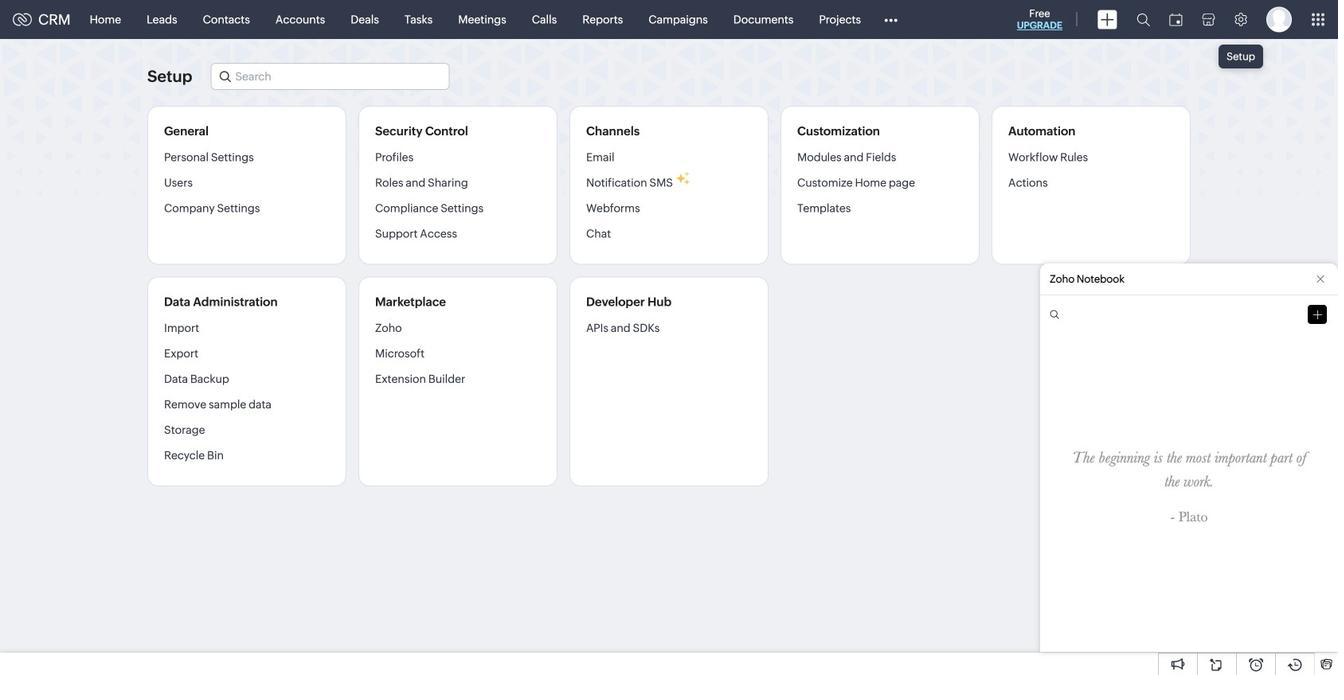 Task type: locate. For each thing, give the bounding box(es) containing it.
search image
[[1137, 13, 1150, 26]]

None field
[[211, 63, 450, 90]]

Other Modules field
[[874, 7, 908, 32]]

Search text field
[[211, 64, 449, 89]]

profile element
[[1257, 0, 1302, 39]]



Task type: describe. For each thing, give the bounding box(es) containing it.
create menu element
[[1088, 0, 1127, 39]]

calendar image
[[1170, 13, 1183, 26]]

create menu image
[[1098, 10, 1118, 29]]

search element
[[1127, 0, 1160, 39]]

logo image
[[13, 13, 32, 26]]

profile image
[[1267, 7, 1292, 32]]



Task type: vqa. For each thing, say whether or not it's contained in the screenshot.
Chats IMAGE at bottom
no



